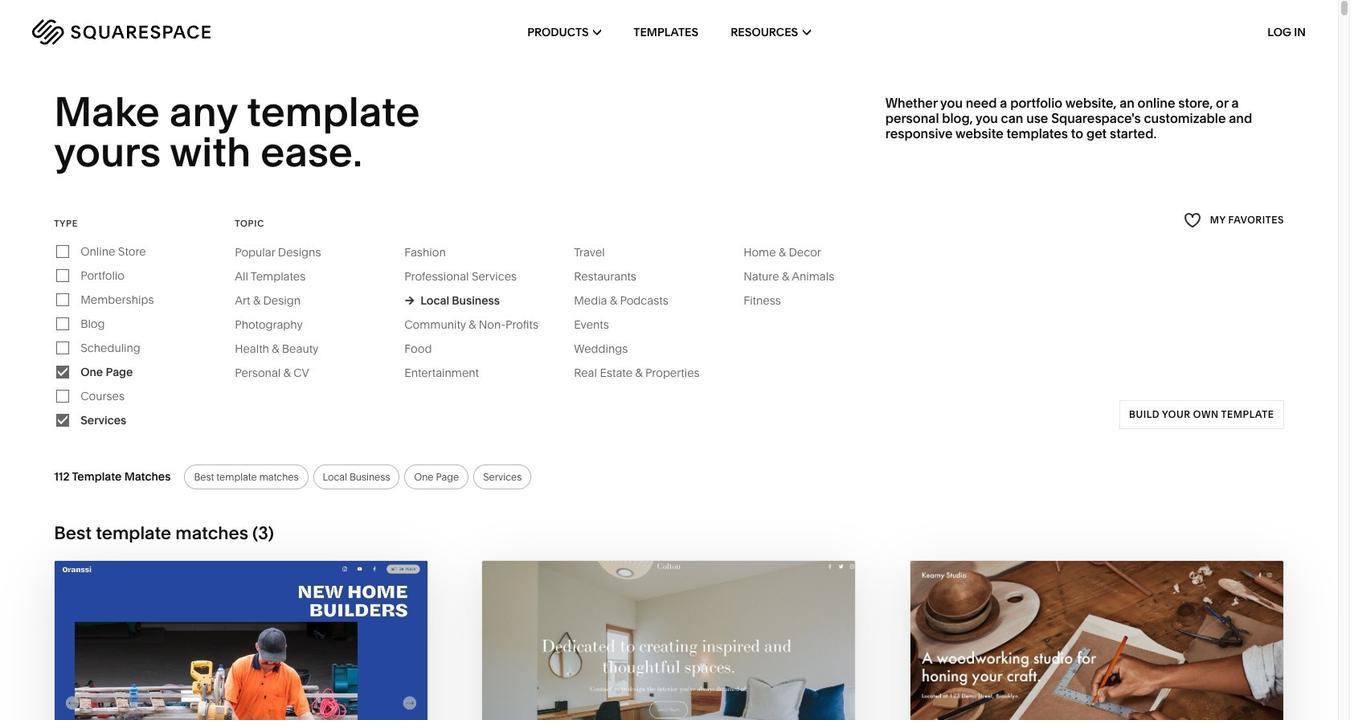 Task type: locate. For each thing, give the bounding box(es) containing it.
kearny image
[[911, 561, 1284, 720]]



Task type: describe. For each thing, give the bounding box(es) containing it.
oranssi image
[[55, 561, 428, 720]]

colton image
[[483, 561, 856, 720]]



Task type: vqa. For each thing, say whether or not it's contained in the screenshot.
Back 'button' on the bottom left of the page
no



